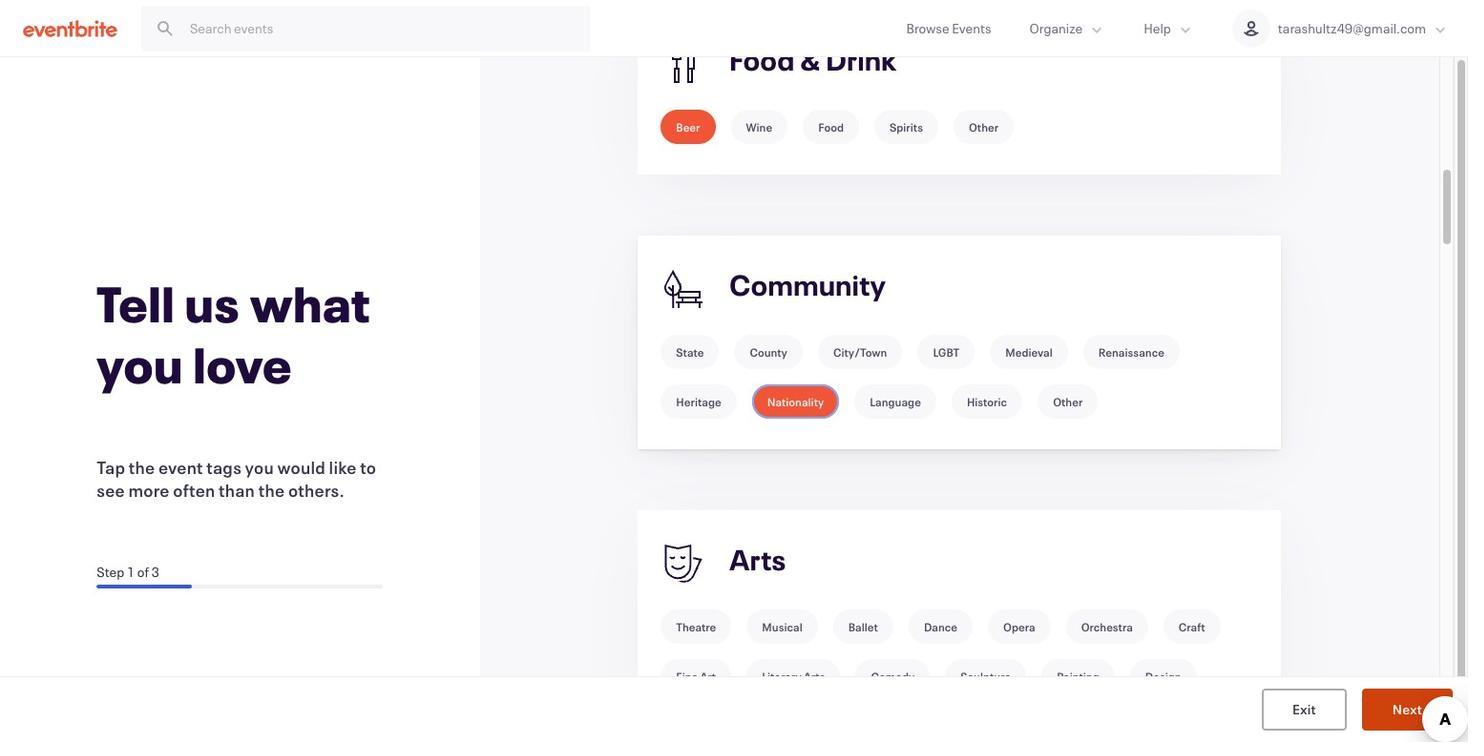 Task type: describe. For each thing, give the bounding box(es) containing it.
literary arts button
[[747, 660, 841, 694]]

comedy
[[871, 669, 915, 685]]

spirits
[[890, 119, 923, 135]]

design button
[[1130, 660, 1197, 694]]

sculpture
[[961, 669, 1012, 685]]

historic button
[[952, 385, 1023, 419]]

nationality
[[768, 394, 824, 410]]

wine
[[746, 119, 773, 135]]

medieval button
[[991, 335, 1068, 370]]

event
[[158, 456, 203, 479]]

medieval
[[1006, 345, 1053, 360]]

next
[[1393, 700, 1423, 719]]

musical button
[[747, 610, 818, 645]]

of
[[137, 563, 149, 581]]

county
[[750, 345, 788, 360]]

food for food & drink
[[730, 41, 795, 79]]

organize link
[[1011, 0, 1125, 56]]

help link
[[1125, 0, 1214, 56]]

&
[[801, 41, 821, 79]]

design
[[1146, 669, 1182, 685]]

renaissance button
[[1084, 335, 1180, 370]]

0 horizontal spatial other
[[969, 119, 999, 135]]

progressbar progress bar
[[97, 585, 383, 589]]

see
[[97, 479, 125, 502]]

food for food
[[819, 119, 844, 135]]

beer button
[[661, 110, 716, 144]]

ballet button
[[833, 610, 894, 645]]

ballet
[[849, 620, 879, 635]]

musical
[[762, 620, 803, 635]]

city/town
[[834, 345, 888, 360]]

heritage button
[[661, 385, 737, 419]]

0 horizontal spatial other button
[[954, 110, 1014, 144]]

comedy button
[[856, 660, 930, 694]]

renaissance
[[1099, 345, 1165, 360]]

exit button
[[1262, 690, 1347, 732]]

spirits button
[[875, 110, 939, 144]]

theatre
[[676, 620, 717, 635]]

dance button
[[909, 610, 973, 645]]

1 horizontal spatial other
[[1053, 394, 1083, 410]]

arts inside literary arts button
[[804, 669, 826, 685]]

1 horizontal spatial the
[[259, 479, 285, 502]]

craft
[[1179, 620, 1206, 635]]

orchestra
[[1082, 620, 1133, 635]]

tap
[[97, 456, 125, 479]]

tell us what you love
[[97, 271, 371, 397]]

to
[[360, 456, 376, 479]]

painting button
[[1042, 660, 1115, 694]]

state
[[676, 345, 704, 360]]

orchestra button
[[1066, 610, 1149, 645]]

like
[[329, 456, 357, 479]]

literary arts
[[762, 669, 826, 685]]

nationality button
[[752, 385, 840, 419]]

historic
[[967, 394, 1008, 410]]

city/town button
[[818, 335, 903, 370]]

tap the event tags you would like to see more often than the others.
[[97, 456, 376, 502]]

painting
[[1057, 669, 1100, 685]]

0 horizontal spatial the
[[129, 456, 155, 479]]

eventbrite image
[[23, 19, 117, 38]]

1
[[127, 563, 135, 581]]



Task type: locate. For each thing, give the bounding box(es) containing it.
3
[[151, 563, 159, 581]]

wine button
[[731, 110, 788, 144]]

0 vertical spatial other
[[969, 119, 999, 135]]

0 horizontal spatial you
[[97, 332, 184, 397]]

step 1 of 3
[[97, 563, 159, 581]]

other button right the spirits
[[954, 110, 1014, 144]]

craft button
[[1164, 610, 1221, 645]]

beer
[[676, 119, 701, 135]]

next button
[[1363, 690, 1454, 732]]

than
[[219, 479, 255, 502]]

dance
[[924, 620, 958, 635]]

you left us
[[97, 332, 184, 397]]

others.
[[288, 479, 345, 502]]

1 horizontal spatial you
[[245, 456, 274, 479]]

0 horizontal spatial food
[[730, 41, 795, 79]]

browse
[[907, 19, 950, 37]]

often
[[173, 479, 215, 502]]

us
[[185, 271, 240, 336]]

drink
[[826, 41, 897, 79]]

other
[[969, 119, 999, 135], [1053, 394, 1083, 410]]

arts right 'literary'
[[804, 669, 826, 685]]

what
[[250, 271, 371, 336]]

language button
[[855, 385, 937, 419]]

arts up musical
[[730, 542, 787, 579]]

you right the "tags"
[[245, 456, 274, 479]]

fine art
[[676, 669, 716, 685]]

you inside tell us what you love
[[97, 332, 184, 397]]

0 vertical spatial other button
[[954, 110, 1014, 144]]

lgbt
[[933, 345, 960, 360]]

food
[[730, 41, 795, 79], [819, 119, 844, 135]]

0 vertical spatial arts
[[730, 542, 787, 579]]

1 vertical spatial arts
[[804, 669, 826, 685]]

food left "&"
[[730, 41, 795, 79]]

fine
[[676, 669, 698, 685]]

opera button
[[989, 610, 1051, 645]]

other button down medieval button
[[1038, 385, 1099, 419]]

more
[[128, 479, 170, 502]]

the
[[129, 456, 155, 479], [259, 479, 285, 502]]

language
[[870, 394, 921, 410]]

lgbt button
[[918, 335, 975, 370]]

theatre button
[[661, 610, 732, 645]]

food down food & drink
[[819, 119, 844, 135]]

1 vertical spatial other
[[1053, 394, 1083, 410]]

sculpture button
[[946, 660, 1027, 694]]

the right tap
[[129, 456, 155, 479]]

heritage
[[676, 394, 722, 410]]

art
[[700, 669, 716, 685]]

food button
[[803, 110, 859, 144]]

browse events
[[907, 19, 992, 37]]

community
[[730, 267, 887, 304]]

0 vertical spatial you
[[97, 332, 184, 397]]

tell
[[97, 271, 175, 336]]

exit
[[1293, 700, 1317, 719]]

0 horizontal spatial arts
[[730, 542, 787, 579]]

other right the spirits
[[969, 119, 999, 135]]

love
[[193, 332, 292, 397]]

food & drink
[[730, 41, 897, 79]]

you
[[97, 332, 184, 397], [245, 456, 274, 479]]

events
[[952, 19, 992, 37]]

the right than
[[259, 479, 285, 502]]

0 vertical spatial food
[[730, 41, 795, 79]]

1 vertical spatial you
[[245, 456, 274, 479]]

1 horizontal spatial arts
[[804, 669, 826, 685]]

1 horizontal spatial other button
[[1038, 385, 1099, 419]]

help
[[1144, 19, 1172, 37]]

tags
[[207, 456, 242, 479]]

organize
[[1030, 19, 1083, 37]]

opera
[[1004, 620, 1036, 635]]

would
[[277, 456, 326, 479]]

1 horizontal spatial food
[[819, 119, 844, 135]]

food inside button
[[819, 119, 844, 135]]

1 vertical spatial food
[[819, 119, 844, 135]]

tarashultz49@gmail.com
[[1279, 19, 1427, 37]]

county button
[[735, 335, 803, 370]]

arts
[[730, 542, 787, 579], [804, 669, 826, 685]]

state button
[[661, 335, 720, 370]]

literary
[[762, 669, 802, 685]]

progressbar image
[[97, 585, 192, 589]]

1 vertical spatial other button
[[1038, 385, 1099, 419]]

other button
[[954, 110, 1014, 144], [1038, 385, 1099, 419]]

step
[[97, 563, 124, 581]]

other down medieval button
[[1053, 394, 1083, 410]]

browse events link
[[888, 0, 1011, 56]]

tarashultz49@gmail.com link
[[1214, 0, 1469, 56]]

fine art button
[[661, 660, 732, 694]]

you inside tap the event tags you would like to see more often than the others.
[[245, 456, 274, 479]]



Task type: vqa. For each thing, say whether or not it's contained in the screenshot.
bottom popular
no



